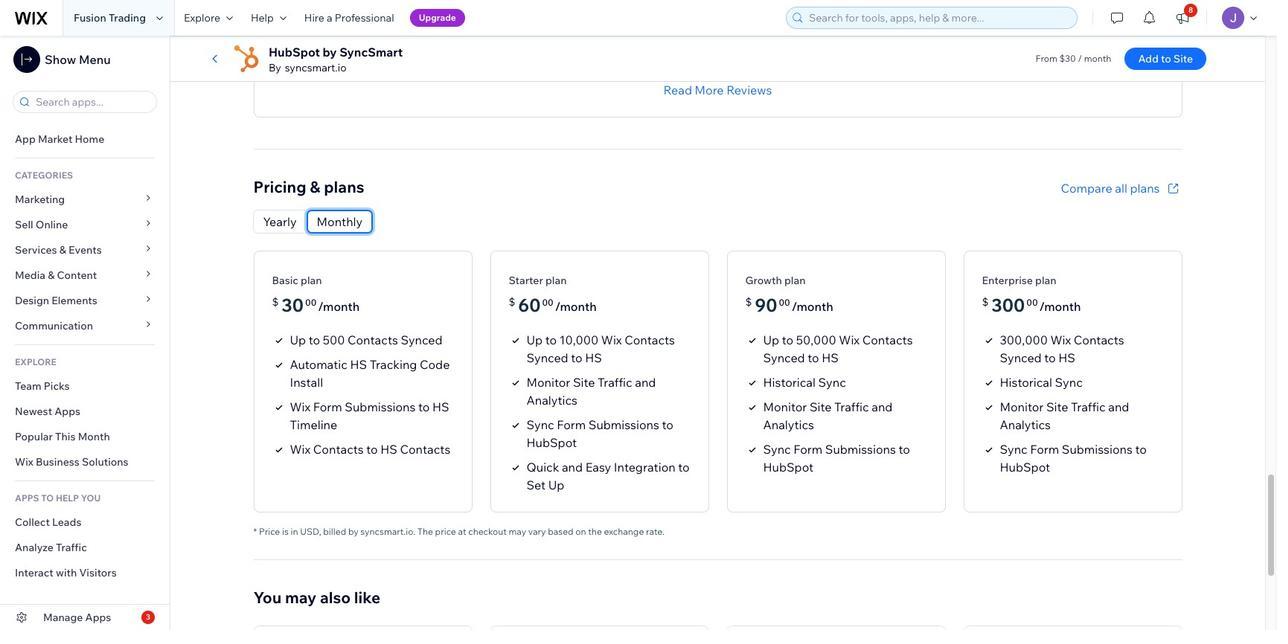 Task type: describe. For each thing, give the bounding box(es) containing it.
0 horizontal spatial sync form submissions to hubspot
[[527, 418, 674, 450]]

show
[[45, 52, 76, 67]]

300,000
[[1001, 333, 1048, 348]]

hs inside the 300,000 wix contacts synced to hs
[[1059, 350, 1076, 365]]

by
[[269, 61, 281, 74]]

hubspot by syncsmart logo image
[[233, 45, 260, 72]]

syncsmart
[[340, 45, 403, 60]]

help button
[[242, 0, 296, 36]]

usd,
[[300, 526, 321, 537]]

plan for 30
[[301, 274, 322, 287]]

50,000
[[797, 333, 837, 348]]

up inside quick and easy integration to set up
[[549, 478, 565, 493]]

you
[[254, 588, 282, 607]]

site down the 300,000 wix contacts synced to hs
[[1047, 400, 1069, 415]]

newest apps
[[15, 405, 80, 419]]

home
[[75, 133, 104, 146]]

media & content link
[[0, 263, 170, 288]]

the
[[418, 526, 433, 537]]

hs inside wix form submissions to hs timeline
[[433, 400, 450, 415]]

traffic down the 300,000 wix contacts synced to hs
[[1072, 400, 1106, 415]]

to inside button
[[1162, 52, 1172, 66]]

contacts inside 'up to 10,000 wix contacts synced to hs'
[[625, 333, 675, 348]]

traffic inside sidebar element
[[56, 541, 87, 555]]

synced up code
[[401, 333, 443, 348]]

hs down wix form submissions to hs timeline
[[381, 442, 398, 457]]

synced inside 'up to 10,000 wix contacts synced to hs'
[[527, 350, 569, 365]]

300,000 wix contacts synced to hs
[[1001, 333, 1125, 365]]

on
[[576, 526, 587, 537]]

3
[[146, 613, 150, 623]]

site inside button
[[1174, 52, 1194, 66]]

hubspot inside hubspot by syncsmart by syncsmart.io
[[269, 45, 320, 60]]

collect leads
[[15, 516, 82, 529]]

Search for tools, apps, help & more... field
[[805, 7, 1073, 28]]

hs inside 'up to 10,000 wix contacts synced to hs'
[[586, 350, 602, 365]]

install
[[290, 375, 323, 390]]

trading
[[109, 11, 146, 25]]

read
[[664, 82, 693, 97]]

fusion trading
[[74, 11, 146, 25]]

professional
[[335, 11, 394, 25]]

wix inside 'up to 10,000 wix contacts synced to hs'
[[602, 333, 622, 348]]

price
[[259, 526, 280, 537]]

sync form submissions to hubspot for 90
[[764, 442, 911, 475]]

read more reviews
[[664, 82, 773, 97]]

basic plan
[[272, 274, 322, 287]]

market
[[38, 133, 73, 146]]

explore
[[184, 11, 220, 25]]

0 horizontal spatial monitor site traffic and analytics
[[527, 375, 656, 408]]

sync form submissions to hubspot for 300
[[1001, 442, 1147, 475]]

contacts inside up to 50,000 wix contacts synced to hs
[[863, 333, 913, 348]]

collect
[[15, 516, 50, 529]]

manage
[[43, 611, 83, 625]]

app market home
[[15, 133, 104, 146]]

and inside quick and easy integration to set up
[[562, 460, 583, 475]]

automatic hs tracking code install
[[290, 357, 450, 390]]

8
[[1189, 5, 1194, 15]]

hire
[[304, 11, 325, 25]]

8 button
[[1167, 0, 1200, 36]]

historical for 90
[[764, 375, 816, 390]]

with
[[56, 567, 77, 580]]

this
[[55, 430, 76, 444]]

*
[[254, 526, 257, 537]]

10,000
[[560, 333, 599, 348]]

30
[[282, 294, 304, 316]]

newest apps link
[[0, 399, 170, 424]]

traffic down 'up to 10,000 wix contacts synced to hs'
[[598, 375, 633, 390]]

synced inside the 300,000 wix contacts synced to hs
[[1001, 350, 1042, 365]]

apps to help you
[[15, 493, 101, 504]]

plans for pricing & plans
[[324, 177, 365, 196]]

also
[[320, 588, 351, 607]]

analyze traffic
[[15, 541, 87, 555]]

$ for 90
[[746, 295, 752, 309]]

plan for 90
[[785, 274, 806, 287]]

1 vertical spatial by
[[348, 526, 359, 537]]

00 for 30
[[305, 297, 317, 308]]

monitor site traffic and analytics for 300
[[1001, 400, 1130, 432]]

media
[[15, 269, 45, 282]]

starter plan
[[509, 274, 567, 287]]

* price is in usd, billed by syncsmart.io. the price at checkout may vary based on the exchange rate.
[[254, 526, 665, 537]]

up for 60
[[527, 333, 543, 348]]

content
[[57, 269, 97, 282]]

add to site button
[[1126, 48, 1207, 70]]

by inside hubspot by syncsmart by syncsmart.io
[[323, 45, 337, 60]]

monthly button
[[307, 210, 372, 233]]

$ 90 00 /month
[[746, 294, 834, 316]]

services & events
[[15, 244, 102, 257]]

syncsmart.io
[[285, 61, 347, 74]]

to inside the 300,000 wix contacts synced to hs
[[1045, 350, 1056, 365]]

/month for 90
[[792, 299, 834, 314]]

from $30 / month
[[1036, 53, 1112, 64]]

media & content
[[15, 269, 97, 282]]

all
[[1116, 181, 1128, 196]]

collect leads link
[[0, 510, 170, 535]]

sell online link
[[0, 212, 170, 238]]

compare all plans link
[[1062, 179, 1183, 197]]

upgrade button
[[410, 9, 465, 27]]

exchange
[[604, 526, 644, 537]]

menu
[[79, 52, 111, 67]]

services & events link
[[0, 238, 170, 263]]

read more reviews button
[[664, 81, 773, 99]]

/month for 60
[[555, 299, 597, 314]]

/
[[1079, 53, 1083, 64]]

500
[[323, 333, 345, 348]]

enterprise plan
[[983, 274, 1057, 287]]

solutions
[[82, 456, 129, 469]]

plans for compare all plans
[[1131, 181, 1161, 196]]

/month for 300
[[1040, 299, 1082, 314]]

based
[[548, 526, 574, 537]]

the
[[589, 526, 602, 537]]

0 horizontal spatial may
[[285, 588, 317, 607]]

vary
[[529, 526, 546, 537]]

you
[[81, 493, 101, 504]]

00 for 300
[[1027, 297, 1039, 308]]

historical sync for 90
[[764, 375, 847, 390]]

elements
[[52, 294, 97, 308]]

add to site
[[1139, 52, 1194, 66]]

monthly
[[317, 214, 363, 229]]

wix inside sidebar element
[[15, 456, 33, 469]]

apps for manage apps
[[85, 611, 111, 625]]

synced inside up to 50,000 wix contacts synced to hs
[[764, 350, 806, 365]]



Task type: vqa. For each thing, say whether or not it's contained in the screenshot.


Task type: locate. For each thing, give the bounding box(es) containing it.
timeline
[[290, 418, 338, 432]]

monitor down 10,000
[[527, 375, 571, 390]]

/month up the 300,000 wix contacts synced to hs
[[1040, 299, 1082, 314]]

historical sync down 50,000
[[764, 375, 847, 390]]

communication
[[15, 319, 95, 333]]

online
[[36, 218, 68, 232]]

$ left 30
[[272, 295, 279, 309]]

may right you
[[285, 588, 317, 607]]

interact
[[15, 567, 53, 580]]

sidebar element
[[0, 36, 171, 631]]

/month inside $ 60 00 /month
[[555, 299, 597, 314]]

sell
[[15, 218, 33, 232]]

help
[[56, 493, 79, 504]]

by
[[323, 45, 337, 60], [348, 526, 359, 537]]

enterprise
[[983, 274, 1034, 287]]

& for events
[[59, 244, 66, 257]]

$ inside $ 60 00 /month
[[509, 295, 516, 309]]

2 historical sync from the left
[[1001, 375, 1083, 390]]

1 horizontal spatial by
[[348, 526, 359, 537]]

syncsmart.io.
[[361, 526, 416, 537]]

add
[[1139, 52, 1159, 66]]

traffic down up to 50,000 wix contacts synced to hs
[[835, 400, 870, 415]]

historical sync
[[764, 375, 847, 390], [1001, 375, 1083, 390]]

plans up monthly button
[[324, 177, 365, 196]]

3 $ from the left
[[746, 295, 752, 309]]

$ for 60
[[509, 295, 516, 309]]

1 horizontal spatial plans
[[1131, 181, 1161, 196]]

submissions
[[345, 400, 416, 415], [589, 418, 660, 432], [826, 442, 897, 457], [1063, 442, 1133, 457]]

show menu button
[[13, 46, 111, 73]]

$ left 90
[[746, 295, 752, 309]]

wix right 10,000
[[602, 333, 622, 348]]

monitor for 300
[[1001, 400, 1044, 415]]

00 for 60
[[543, 297, 554, 308]]

up inside up to 50,000 wix contacts synced to hs
[[764, 333, 780, 348]]

up to 10,000 wix contacts synced to hs
[[527, 333, 675, 365]]

categories
[[15, 170, 73, 181]]

/month up 10,000
[[555, 299, 597, 314]]

like
[[354, 588, 381, 607]]

00 right 300
[[1027, 297, 1039, 308]]

0 horizontal spatial historical
[[764, 375, 816, 390]]

billed
[[323, 526, 346, 537]]

analytics for 90
[[764, 418, 815, 432]]

0 vertical spatial by
[[323, 45, 337, 60]]

$ left 300
[[983, 295, 989, 309]]

3 00 from the left
[[779, 297, 791, 308]]

team
[[15, 380, 41, 393]]

design elements
[[15, 294, 97, 308]]

monitor down 300,000
[[1001, 400, 1044, 415]]

historical down 300,000
[[1001, 375, 1053, 390]]

hs down $ 300 00 /month
[[1059, 350, 1076, 365]]

pricing
[[254, 177, 307, 196]]

quick and easy integration to set up
[[527, 460, 690, 493]]

app
[[15, 133, 36, 146]]

to
[[41, 493, 54, 504]]

/month up 500
[[318, 299, 360, 314]]

monitor for 90
[[764, 400, 808, 415]]

& for content
[[48, 269, 55, 282]]

to inside quick and easy integration to set up
[[679, 460, 690, 475]]

historical sync for 300
[[1001, 375, 1083, 390]]

1 horizontal spatial historical sync
[[1001, 375, 1083, 390]]

4 00 from the left
[[1027, 297, 1039, 308]]

growth plan
[[746, 274, 806, 287]]

monitor down 50,000
[[764, 400, 808, 415]]

in
[[291, 526, 298, 537]]

upgrade
[[419, 12, 456, 23]]

$30
[[1060, 53, 1077, 64]]

at
[[458, 526, 467, 537]]

& right media
[[48, 269, 55, 282]]

0 horizontal spatial plans
[[324, 177, 365, 196]]

explore
[[15, 357, 57, 368]]

1 /month from the left
[[318, 299, 360, 314]]

automatic
[[290, 357, 348, 372]]

2 plan from the left
[[546, 274, 567, 287]]

up to 500 contacts synced
[[290, 333, 443, 348]]

plan up $ 30 00 /month
[[301, 274, 322, 287]]

quick
[[527, 460, 560, 475]]

0 horizontal spatial apps
[[55, 405, 80, 419]]

historical for 300
[[1001, 375, 1053, 390]]

plan for 60
[[546, 274, 567, 287]]

plans inside 'link'
[[1131, 181, 1161, 196]]

0 horizontal spatial &
[[48, 269, 55, 282]]

2 $ from the left
[[509, 295, 516, 309]]

sync
[[819, 375, 847, 390], [1056, 375, 1083, 390], [527, 418, 555, 432], [764, 442, 791, 457], [1001, 442, 1028, 457]]

2 horizontal spatial monitor site traffic and analytics
[[1001, 400, 1130, 432]]

$ inside $ 30 00 /month
[[272, 295, 279, 309]]

wix right 50,000
[[840, 333, 860, 348]]

more
[[695, 82, 724, 97]]

integration
[[614, 460, 676, 475]]

analytics
[[527, 393, 578, 408], [764, 418, 815, 432], [1001, 418, 1051, 432]]

hs down 50,000
[[822, 350, 839, 365]]

site down 'up to 10,000 wix contacts synced to hs'
[[573, 375, 595, 390]]

monitor site traffic and analytics down the 300,000 wix contacts synced to hs
[[1001, 400, 1130, 432]]

1 horizontal spatial monitor site traffic and analytics
[[764, 400, 893, 432]]

historical
[[764, 375, 816, 390], [1001, 375, 1053, 390]]

basic
[[272, 274, 299, 287]]

up for 90
[[764, 333, 780, 348]]

monitor site traffic and analytics
[[527, 375, 656, 408], [764, 400, 893, 432], [1001, 400, 1130, 432]]

by right the "billed"
[[348, 526, 359, 537]]

1 horizontal spatial may
[[509, 526, 527, 537]]

team picks link
[[0, 374, 170, 399]]

wix business solutions link
[[0, 450, 170, 475]]

apps for newest apps
[[55, 405, 80, 419]]

hs down code
[[433, 400, 450, 415]]

1 horizontal spatial historical
[[1001, 375, 1053, 390]]

historical down 50,000
[[764, 375, 816, 390]]

0 vertical spatial may
[[509, 526, 527, 537]]

traffic down leads
[[56, 541, 87, 555]]

design elements link
[[0, 288, 170, 314]]

wix inside wix form submissions to hs timeline
[[290, 400, 311, 415]]

plan for 300
[[1036, 274, 1057, 287]]

reviews
[[727, 82, 773, 97]]

3 plan from the left
[[785, 274, 806, 287]]

synced down 10,000
[[527, 350, 569, 365]]

1 horizontal spatial analytics
[[764, 418, 815, 432]]

up down 60
[[527, 333, 543, 348]]

4 /month from the left
[[1040, 299, 1082, 314]]

hs down 10,000
[[586, 350, 602, 365]]

/month up 50,000
[[792, 299, 834, 314]]

popular this month link
[[0, 424, 170, 450]]

up up automatic
[[290, 333, 306, 348]]

rate.
[[646, 526, 665, 537]]

wix inside up to 50,000 wix contacts synced to hs
[[840, 333, 860, 348]]

00 inside $ 90 00 /month
[[779, 297, 791, 308]]

submissions inside wix form submissions to hs timeline
[[345, 400, 416, 415]]

1 historical sync from the left
[[764, 375, 847, 390]]

0 horizontal spatial by
[[323, 45, 337, 60]]

monitor site traffic and analytics down up to 50,000 wix contacts synced to hs
[[764, 400, 893, 432]]

00 right 30
[[305, 297, 317, 308]]

hs inside up to 50,000 wix contacts synced to hs
[[822, 350, 839, 365]]

help
[[251, 11, 274, 25]]

1 historical from the left
[[764, 375, 816, 390]]

2 historical from the left
[[1001, 375, 1053, 390]]

sell online
[[15, 218, 68, 232]]

historical sync down the 300,000 wix contacts synced to hs
[[1001, 375, 1083, 390]]

1 vertical spatial apps
[[85, 611, 111, 625]]

design
[[15, 294, 49, 308]]

wix up timeline
[[290, 400, 311, 415]]

wix down popular
[[15, 456, 33, 469]]

app market home link
[[0, 127, 170, 152]]

traffic
[[598, 375, 633, 390], [835, 400, 870, 415], [1072, 400, 1106, 415], [56, 541, 87, 555]]

/month for 30
[[318, 299, 360, 314]]

2 /month from the left
[[555, 299, 597, 314]]

2 vertical spatial &
[[48, 269, 55, 282]]

starter
[[509, 274, 544, 287]]

$ inside $ 300 00 /month
[[983, 295, 989, 309]]

apps up this
[[55, 405, 80, 419]]

manage apps
[[43, 611, 111, 625]]

0 vertical spatial apps
[[55, 405, 80, 419]]

0 horizontal spatial historical sync
[[764, 375, 847, 390]]

1 $ from the left
[[272, 295, 279, 309]]

a
[[327, 11, 333, 25]]

plan
[[301, 274, 322, 287], [546, 274, 567, 287], [785, 274, 806, 287], [1036, 274, 1057, 287]]

monitor site traffic and analytics for 90
[[764, 400, 893, 432]]

up inside 'up to 10,000 wix contacts synced to hs'
[[527, 333, 543, 348]]

synced down 300,000
[[1001, 350, 1042, 365]]

2 horizontal spatial monitor
[[1001, 400, 1044, 415]]

/month inside $ 90 00 /month
[[792, 299, 834, 314]]

may left the vary
[[509, 526, 527, 537]]

plan up $ 300 00 /month
[[1036, 274, 1057, 287]]

0 horizontal spatial monitor
[[527, 375, 571, 390]]

form inside wix form submissions to hs timeline
[[313, 400, 342, 415]]

1 horizontal spatial monitor
[[764, 400, 808, 415]]

00 right 90
[[779, 297, 791, 308]]

2 horizontal spatial sync form submissions to hubspot
[[1001, 442, 1147, 475]]

hs down up to 500 contacts synced
[[350, 357, 367, 372]]

may
[[509, 526, 527, 537], [285, 588, 317, 607]]

sync form submissions to hubspot
[[527, 418, 674, 450], [764, 442, 911, 475], [1001, 442, 1147, 475]]

& right "pricing"
[[310, 177, 321, 196]]

yearly
[[263, 214, 297, 229]]

& left events
[[59, 244, 66, 257]]

leads
[[52, 516, 82, 529]]

up to 50,000 wix contacts synced to hs
[[764, 333, 913, 365]]

contacts
[[348, 333, 398, 348], [625, 333, 675, 348], [863, 333, 913, 348], [1074, 333, 1125, 348], [313, 442, 364, 457], [400, 442, 451, 457]]

2 00 from the left
[[543, 297, 554, 308]]

wix contacts to hs contacts
[[290, 442, 451, 457]]

2 horizontal spatial analytics
[[1001, 418, 1051, 432]]

00 right 60
[[543, 297, 554, 308]]

up for 30
[[290, 333, 306, 348]]

plan up $ 60 00 /month
[[546, 274, 567, 287]]

wix right 300,000
[[1051, 333, 1072, 348]]

to
[[1162, 52, 1172, 66], [309, 333, 320, 348], [546, 333, 557, 348], [783, 333, 794, 348], [571, 350, 583, 365], [808, 350, 820, 365], [1045, 350, 1056, 365], [419, 400, 430, 415], [662, 418, 674, 432], [367, 442, 378, 457], [899, 442, 911, 457], [1136, 442, 1147, 457], [679, 460, 690, 475]]

1 00 from the left
[[305, 297, 317, 308]]

2 horizontal spatial &
[[310, 177, 321, 196]]

1 horizontal spatial &
[[59, 244, 66, 257]]

up down 90
[[764, 333, 780, 348]]

$ for 30
[[272, 295, 279, 309]]

plans right all at the top of page
[[1131, 181, 1161, 196]]

$ left 60
[[509, 295, 516, 309]]

marketing
[[15, 193, 65, 206]]

monitor site traffic and analytics down 'up to 10,000 wix contacts synced to hs'
[[527, 375, 656, 408]]

$ inside $ 90 00 /month
[[746, 295, 752, 309]]

&
[[310, 177, 321, 196], [59, 244, 66, 257], [48, 269, 55, 282]]

$ 60 00 /month
[[509, 294, 597, 316]]

1 horizontal spatial sync form submissions to hubspot
[[764, 442, 911, 475]]

4 $ from the left
[[983, 295, 989, 309]]

by up the syncsmart.io
[[323, 45, 337, 60]]

/month inside $ 30 00 /month
[[318, 299, 360, 314]]

3 /month from the left
[[792, 299, 834, 314]]

site
[[1174, 52, 1194, 66], [573, 375, 595, 390], [810, 400, 832, 415], [1047, 400, 1069, 415]]

1 horizontal spatial apps
[[85, 611, 111, 625]]

to inside wix form submissions to hs timeline
[[419, 400, 430, 415]]

wix inside the 300,000 wix contacts synced to hs
[[1051, 333, 1072, 348]]

0 horizontal spatial analytics
[[527, 393, 578, 408]]

synced down 50,000
[[764, 350, 806, 365]]

wix business solutions
[[15, 456, 129, 469]]

4 plan from the left
[[1036, 274, 1057, 287]]

newest
[[15, 405, 52, 419]]

1 plan from the left
[[301, 274, 322, 287]]

Search apps... field
[[31, 92, 152, 112]]

1 vertical spatial may
[[285, 588, 317, 607]]

apps
[[15, 493, 39, 504]]

easy
[[586, 460, 612, 475]]

1 vertical spatial &
[[59, 244, 66, 257]]

hire a professional
[[304, 11, 394, 25]]

/month inside $ 300 00 /month
[[1040, 299, 1082, 314]]

0 vertical spatial &
[[310, 177, 321, 196]]

00 inside $ 300 00 /month
[[1027, 297, 1039, 308]]

wix down timeline
[[290, 442, 311, 457]]

contacts inside the 300,000 wix contacts synced to hs
[[1074, 333, 1125, 348]]

site down up to 50,000 wix contacts synced to hs
[[810, 400, 832, 415]]

tracking
[[370, 357, 417, 372]]

marketing link
[[0, 187, 170, 212]]

site right "add"
[[1174, 52, 1194, 66]]

00 inside $ 60 00 /month
[[543, 297, 554, 308]]

00 inside $ 30 00 /month
[[305, 297, 317, 308]]

& for plans
[[310, 177, 321, 196]]

plan up $ 90 00 /month
[[785, 274, 806, 287]]

you may also like
[[254, 588, 381, 607]]

/month
[[318, 299, 360, 314], [555, 299, 597, 314], [792, 299, 834, 314], [1040, 299, 1082, 314]]

hs inside automatic hs tracking code install
[[350, 357, 367, 372]]

$ for 300
[[983, 295, 989, 309]]

popular this month
[[15, 430, 110, 444]]

analytics for 300
[[1001, 418, 1051, 432]]

00 for 90
[[779, 297, 791, 308]]

events
[[69, 244, 102, 257]]

up right set
[[549, 478, 565, 493]]

apps right manage
[[85, 611, 111, 625]]



